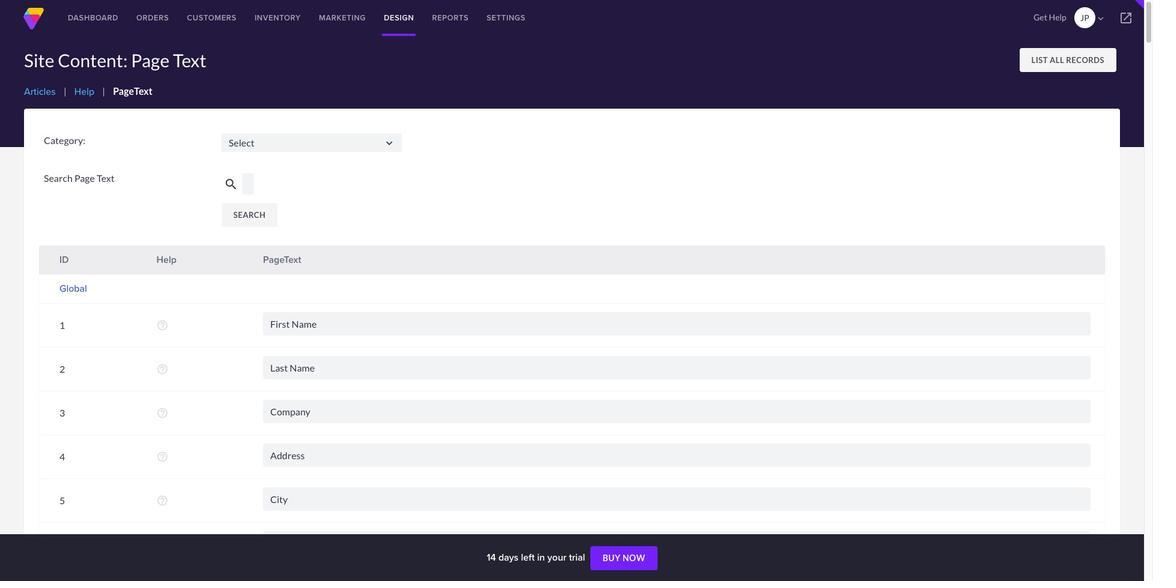 Task type: locate. For each thing, give the bounding box(es) containing it.
| left 'help' link
[[64, 85, 67, 97]]

id
[[59, 253, 69, 267]]

| right 'help' link
[[102, 85, 105, 97]]

|
[[64, 85, 67, 97], [102, 85, 105, 97]]

3 help_outline from the top
[[156, 407, 169, 419]]

text
[[173, 49, 206, 71], [97, 172, 115, 184]]

1 horizontal spatial |
[[102, 85, 105, 97]]

0 horizontal spatial help
[[74, 85, 94, 99]]

site
[[24, 49, 54, 71]]

1 help_outline from the top
[[156, 319, 169, 331]]

orders
[[136, 12, 169, 23]]

help_outline for 1
[[156, 319, 169, 331]]

page down category:
[[74, 172, 95, 184]]

trial
[[569, 551, 585, 565]]

category:
[[44, 135, 85, 146]]

1 vertical spatial pagetext
[[263, 253, 301, 267]]

help
[[1049, 12, 1067, 22], [74, 85, 94, 99], [156, 253, 177, 267]]

1 vertical spatial help
[[74, 85, 94, 99]]

2
[[59, 363, 65, 375]]

None text field
[[222, 133, 402, 152], [263, 312, 1091, 336], [263, 400, 1091, 423], [263, 444, 1091, 467], [222, 133, 402, 152], [263, 312, 1091, 336], [263, 400, 1091, 423], [263, 444, 1091, 467]]

1 | from the left
[[64, 85, 67, 97]]

buy
[[603, 553, 621, 564]]

page up pagetext link
[[131, 49, 170, 71]]

jp
[[1081, 13, 1090, 23]]

4 help_outline from the top
[[156, 451, 169, 463]]

1 horizontal spatial pagetext
[[263, 253, 301, 267]]

site content: page text
[[24, 49, 206, 71]]

0 horizontal spatial search
[[44, 172, 73, 184]]

search button
[[222, 203, 278, 227]]

1 vertical spatial search
[[234, 210, 266, 220]]


[[383, 137, 396, 150]]

5 help_outline from the top
[[156, 495, 169, 507]]

1 vertical spatial page
[[74, 172, 95, 184]]

2 | from the left
[[102, 85, 105, 97]]

0 vertical spatial pagetext
[[113, 85, 152, 97]]

buy now link
[[591, 547, 658, 571]]

search down category:
[[44, 172, 73, 184]]

dashboard
[[68, 12, 118, 23]]

2 help_outline from the top
[[156, 363, 169, 375]]

help_outline
[[156, 319, 169, 331], [156, 363, 169, 375], [156, 407, 169, 419], [156, 451, 169, 463], [156, 495, 169, 507]]


[[1119, 11, 1134, 25]]

1 vertical spatial text
[[97, 172, 115, 184]]

search page text
[[44, 172, 115, 184]]

0 horizontal spatial |
[[64, 85, 67, 97]]

records
[[1066, 55, 1105, 65]]

0 horizontal spatial page
[[74, 172, 95, 184]]

1 horizontal spatial help
[[156, 253, 177, 267]]

search
[[224, 177, 238, 192]]

search inside button
[[234, 210, 266, 220]]

pagetext down the site content: page text
[[113, 85, 152, 97]]

0 vertical spatial help
[[1049, 12, 1067, 22]]

inventory
[[255, 12, 301, 23]]

help link
[[74, 85, 94, 99]]

1 horizontal spatial page
[[131, 49, 170, 71]]

14 days left in your trial
[[487, 551, 588, 565]]

2 vertical spatial help
[[156, 253, 177, 267]]


[[1096, 13, 1106, 24]]

14
[[487, 551, 496, 565]]

pagetext down the search button at the left top of the page
[[263, 253, 301, 267]]

all
[[1050, 55, 1065, 65]]

list all records
[[1032, 55, 1105, 65]]

search
[[44, 172, 73, 184], [234, 210, 266, 220]]

0 vertical spatial page
[[131, 49, 170, 71]]

1
[[59, 319, 65, 331]]

1 horizontal spatial search
[[234, 210, 266, 220]]

0 vertical spatial text
[[173, 49, 206, 71]]

search down search 'text field'
[[234, 210, 266, 220]]

page
[[131, 49, 170, 71], [74, 172, 95, 184]]

0 vertical spatial search
[[44, 172, 73, 184]]

None text field
[[263, 356, 1091, 379], [263, 487, 1091, 511], [263, 356, 1091, 379], [263, 487, 1091, 511]]

pagetext
[[113, 85, 152, 97], [263, 253, 301, 267]]

articles link
[[24, 85, 56, 99]]



Task type: vqa. For each thing, say whether or not it's contained in the screenshot.
Newsletter 3 Newsletter
no



Task type: describe. For each thing, give the bounding box(es) containing it.
marketing
[[319, 12, 366, 23]]

 link
[[1108, 0, 1144, 36]]

5
[[59, 495, 65, 506]]

reports
[[432, 12, 469, 23]]

settings
[[487, 12, 526, 23]]

0 horizontal spatial text
[[97, 172, 115, 184]]

left
[[521, 551, 535, 565]]

content:
[[58, 49, 128, 71]]

3
[[59, 407, 65, 418]]

list
[[1032, 55, 1048, 65]]

1 horizontal spatial text
[[173, 49, 206, 71]]

get
[[1034, 12, 1048, 22]]

search for search
[[234, 210, 266, 220]]

0 horizontal spatial pagetext
[[113, 85, 152, 97]]

get help
[[1034, 12, 1067, 22]]

your
[[548, 551, 567, 565]]

now
[[623, 553, 646, 564]]

help_outline for 4
[[156, 451, 169, 463]]

global
[[59, 282, 87, 296]]

dashboard link
[[59, 0, 127, 36]]

search text field
[[241, 172, 255, 196]]

articles
[[24, 85, 56, 99]]

4
[[59, 451, 65, 462]]

help_outline for 5
[[156, 495, 169, 507]]

customers
[[187, 12, 237, 23]]

days
[[499, 551, 519, 565]]

buy now
[[603, 553, 646, 564]]

in
[[537, 551, 545, 565]]

help_outline for 3
[[156, 407, 169, 419]]

list all records link
[[1020, 48, 1117, 72]]

design
[[384, 12, 414, 23]]

search for search page text
[[44, 172, 73, 184]]

pagetext link
[[113, 85, 152, 97]]

2 horizontal spatial help
[[1049, 12, 1067, 22]]

help_outline for 2
[[156, 363, 169, 375]]

succeed online with volusion's shopping cart software image
[[22, 8, 46, 29]]

global link
[[59, 282, 87, 296]]



